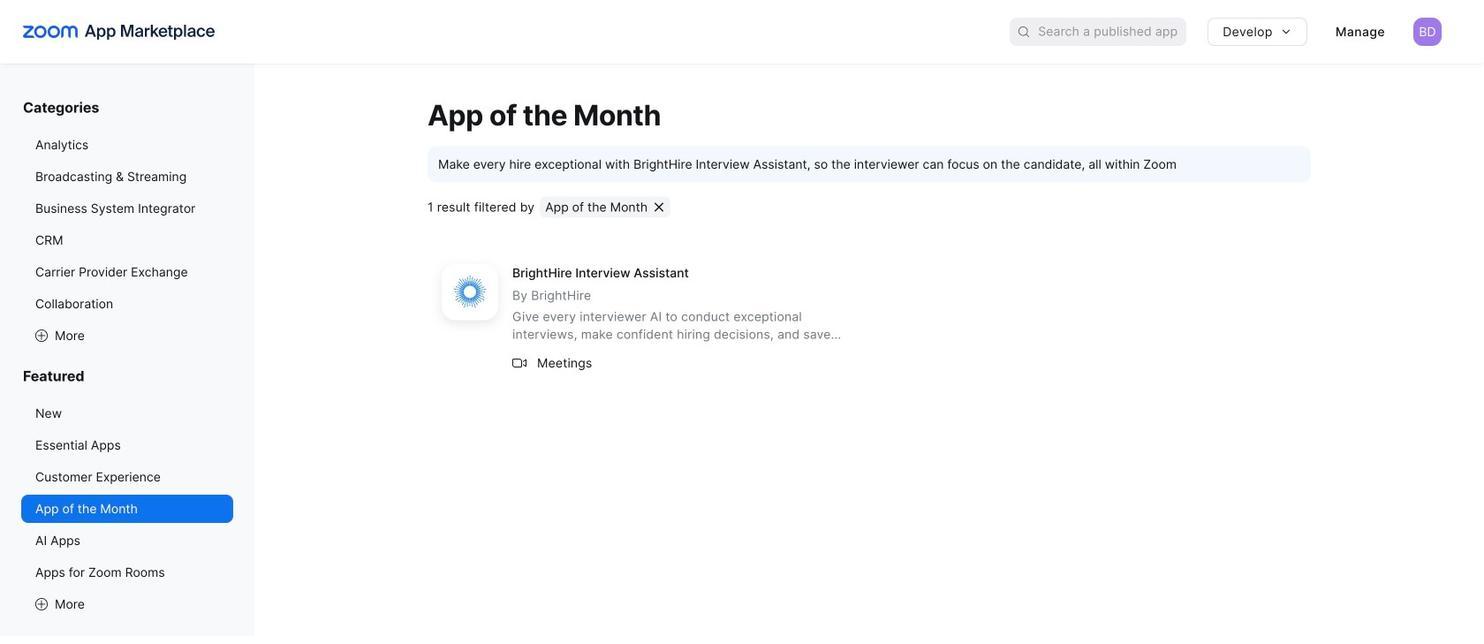 Task type: locate. For each thing, give the bounding box(es) containing it.
banner
[[0, 0, 1485, 64]]



Task type: describe. For each thing, give the bounding box(es) containing it.
current user is barb dwyer element
[[1414, 18, 1443, 46]]

Search text field
[[1039, 19, 1187, 45]]

search a published app element
[[1010, 18, 1187, 46]]



